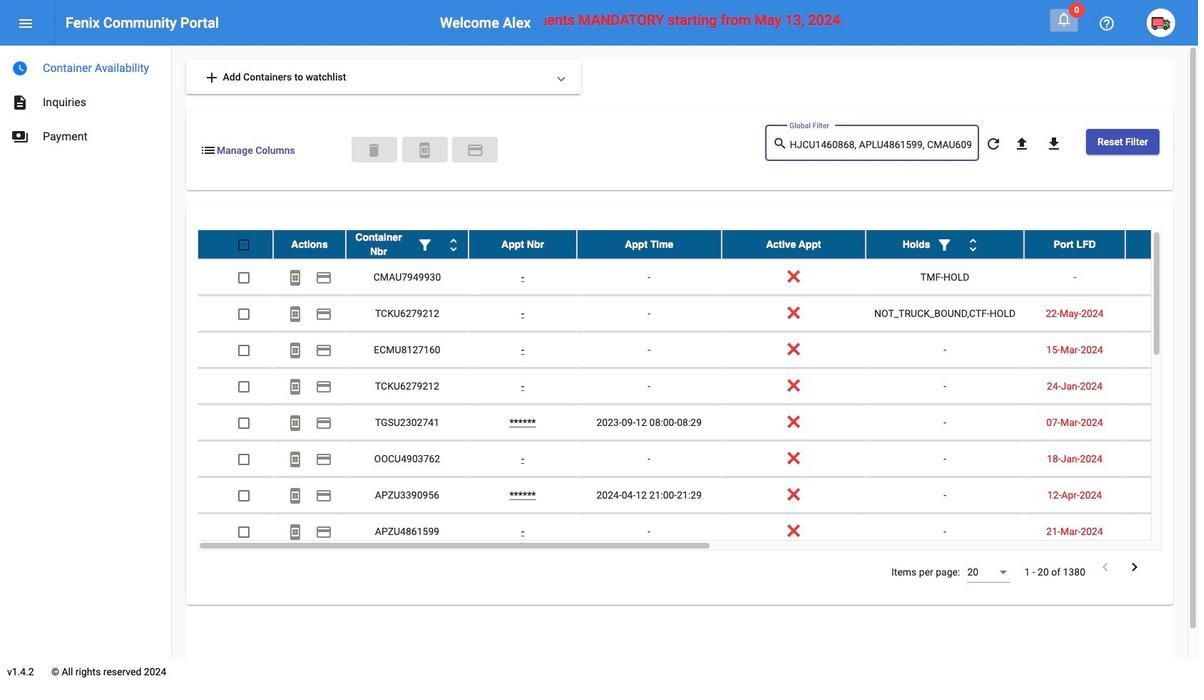 Task type: locate. For each thing, give the bounding box(es) containing it.
6 column header from the left
[[866, 230, 1024, 259]]

1 row from the top
[[198, 230, 1198, 260]]

no color image
[[17, 15, 34, 32], [1098, 15, 1115, 32], [203, 69, 220, 87], [985, 136, 1002, 153], [1046, 136, 1063, 153], [200, 142, 217, 159], [467, 142, 484, 159], [315, 270, 332, 287], [315, 306, 332, 323], [315, 379, 332, 396], [315, 415, 332, 432], [287, 488, 304, 505], [315, 488, 332, 505], [287, 524, 304, 542], [315, 524, 332, 542], [1097, 559, 1114, 576], [1126, 559, 1143, 576]]

6 cell from the top
[[1126, 442, 1198, 477]]

8 row from the top
[[198, 478, 1198, 514]]

5 row from the top
[[198, 369, 1198, 405]]

1 column header from the left
[[273, 230, 346, 259]]

9 row from the top
[[198, 514, 1198, 551]]

3 cell from the top
[[1126, 332, 1198, 368]]

3 column header from the left
[[469, 230, 577, 259]]

8 column header from the left
[[1126, 230, 1198, 259]]

navigation
[[0, 46, 171, 154]]

delete image
[[366, 142, 383, 159]]

2 cell from the top
[[1126, 296, 1198, 332]]

7 cell from the top
[[1126, 478, 1198, 514]]

Global Watchlist Filter field
[[790, 140, 972, 151]]

row
[[198, 230, 1198, 260], [198, 260, 1198, 296], [198, 296, 1198, 332], [198, 332, 1198, 369], [198, 369, 1198, 405], [198, 405, 1198, 442], [198, 442, 1198, 478], [198, 478, 1198, 514], [198, 514, 1198, 551]]

no color image
[[1056, 11, 1073, 28], [11, 60, 29, 77], [11, 94, 29, 111], [11, 128, 29, 145], [773, 135, 790, 152], [1013, 136, 1031, 153], [416, 142, 433, 159], [417, 237, 434, 254], [445, 237, 462, 254], [936, 237, 953, 254], [965, 237, 982, 254], [287, 270, 304, 287], [287, 306, 304, 323], [287, 343, 304, 360], [315, 343, 332, 360], [287, 379, 304, 396], [287, 415, 304, 432], [287, 452, 304, 469], [315, 452, 332, 469]]

column header
[[273, 230, 346, 259], [346, 230, 469, 259], [469, 230, 577, 259], [577, 230, 721, 259], [721, 230, 866, 259], [866, 230, 1024, 259], [1024, 230, 1126, 259], [1126, 230, 1198, 259]]

4 column header from the left
[[577, 230, 721, 259]]

grid
[[198, 230, 1198, 551]]

cell
[[1126, 260, 1198, 295], [1126, 296, 1198, 332], [1126, 332, 1198, 368], [1126, 369, 1198, 404], [1126, 405, 1198, 441], [1126, 442, 1198, 477], [1126, 478, 1198, 514], [1126, 514, 1198, 550]]



Task type: describe. For each thing, give the bounding box(es) containing it.
7 column header from the left
[[1024, 230, 1126, 259]]

7 row from the top
[[198, 442, 1198, 478]]

1 cell from the top
[[1126, 260, 1198, 295]]

4 cell from the top
[[1126, 369, 1198, 404]]

4 row from the top
[[198, 332, 1198, 369]]

5 cell from the top
[[1126, 405, 1198, 441]]

5 column header from the left
[[721, 230, 866, 259]]

2 row from the top
[[198, 260, 1198, 296]]

6 row from the top
[[198, 405, 1198, 442]]

3 row from the top
[[198, 296, 1198, 332]]

2 column header from the left
[[346, 230, 469, 259]]

8 cell from the top
[[1126, 514, 1198, 550]]



